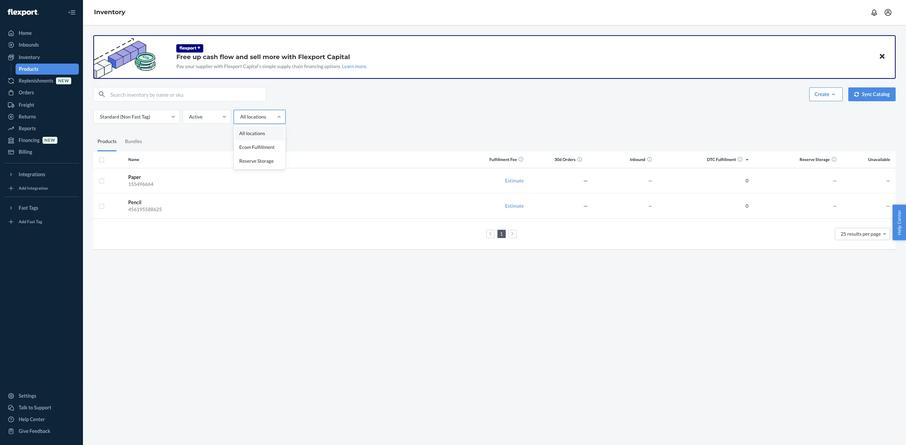 Task type: vqa. For each thing, say whether or not it's contained in the screenshot.
Replenishments on the top left of the page
yes



Task type: locate. For each thing, give the bounding box(es) containing it.
1 vertical spatial 0
[[746, 203, 749, 209]]

0 horizontal spatial fulfillment
[[252, 144, 275, 150]]

0 vertical spatial estimate link
[[506, 178, 524, 184]]

1 add from the top
[[19, 186, 26, 191]]

orders link
[[4, 87, 79, 98]]

estimate link up the chevron right icon
[[506, 203, 524, 209]]

talk to support button
[[4, 403, 79, 414]]

fast
[[132, 114, 141, 120], [19, 205, 28, 211], [27, 220, 35, 225]]

help center down to
[[19, 417, 45, 423]]

center
[[897, 210, 903, 224], [30, 417, 45, 423]]

0 vertical spatial square image
[[99, 157, 104, 163]]

fast left tags
[[19, 205, 28, 211]]

square image for ―
[[99, 204, 104, 209]]

more up simple
[[263, 53, 280, 61]]

fulfillment for dtc fulfillment
[[717, 157, 737, 162]]

square image down square icon on the top of the page
[[99, 204, 104, 209]]

fulfillment right dtc
[[717, 157, 737, 162]]

2 vertical spatial fast
[[27, 220, 35, 225]]

pencil
[[128, 199, 142, 205]]

0 vertical spatial new
[[58, 78, 69, 84]]

estimate link
[[506, 178, 524, 184], [506, 203, 524, 209]]

1 horizontal spatial help
[[897, 226, 903, 235]]

ecom
[[239, 144, 251, 150]]

all
[[240, 114, 246, 120], [239, 130, 245, 136]]

your
[[185, 63, 195, 69]]

1 vertical spatial all
[[239, 130, 245, 136]]

products
[[19, 66, 38, 72], [98, 138, 117, 144]]

orders
[[19, 90, 34, 96], [563, 157, 576, 162]]

0 horizontal spatial orders
[[19, 90, 34, 96]]

1 horizontal spatial help center
[[897, 210, 903, 235]]

1 vertical spatial locations
[[246, 130, 265, 136]]

1 vertical spatial estimate
[[506, 203, 524, 209]]

― for 456195588625
[[584, 203, 589, 209]]

help right page
[[897, 226, 903, 235]]

all locations
[[240, 114, 266, 120], [239, 130, 265, 136]]

new down reports link
[[44, 138, 55, 143]]

0 vertical spatial products
[[19, 66, 38, 72]]

2 square image from the top
[[99, 204, 104, 209]]

0 vertical spatial inventory link
[[94, 8, 125, 16]]

more right learn
[[355, 63, 367, 69]]

1 horizontal spatial flexport
[[298, 53, 326, 61]]

with down cash
[[214, 63, 223, 69]]

Search inventory by name or sku text field
[[110, 88, 266, 101]]

1 link
[[499, 231, 505, 237]]

products down standard
[[98, 138, 117, 144]]

help center button
[[894, 205, 907, 241]]

reserve storage
[[800, 157, 831, 162], [239, 158, 274, 164]]

sync alt image
[[855, 92, 860, 97]]

0 vertical spatial help
[[897, 226, 903, 235]]

0 for 456195588625
[[746, 203, 749, 209]]

tag
[[36, 220, 42, 225]]

2 add from the top
[[19, 220, 26, 225]]

fulfillment left fee
[[490, 157, 510, 162]]

home link
[[4, 28, 79, 39]]

supplier
[[196, 63, 213, 69]]

0 horizontal spatial help
[[19, 417, 29, 423]]

1 vertical spatial estimate link
[[506, 203, 524, 209]]

1 square image from the top
[[99, 157, 104, 163]]

products up replenishments on the top of page
[[19, 66, 38, 72]]

inbound
[[630, 157, 646, 162]]

estimate
[[506, 178, 524, 184], [506, 203, 524, 209]]

0 for 155496664
[[746, 178, 749, 184]]

1 horizontal spatial inventory
[[94, 8, 125, 16]]

fast left tag
[[27, 220, 35, 225]]

capital
[[327, 53, 350, 61]]

1 vertical spatial help
[[19, 417, 29, 423]]

chevron left image
[[489, 232, 492, 236]]

0 vertical spatial flexport
[[298, 53, 326, 61]]

fulfillment
[[252, 144, 275, 150], [490, 157, 510, 162], [717, 157, 737, 162]]

up
[[193, 53, 201, 61]]

1 horizontal spatial with
[[282, 53, 297, 61]]

1 estimate link from the top
[[506, 178, 524, 184]]

1 vertical spatial inventory link
[[4, 52, 79, 63]]

help inside "button"
[[897, 226, 903, 235]]

storage
[[816, 157, 831, 162], [258, 158, 274, 164]]

estimate up the chevron right icon
[[506, 203, 524, 209]]

0 vertical spatial help center
[[897, 210, 903, 235]]

1 vertical spatial flexport
[[224, 63, 242, 69]]

help center
[[897, 210, 903, 235], [19, 417, 45, 423]]

1 0 from the top
[[746, 178, 749, 184]]

help
[[897, 226, 903, 235], [19, 417, 29, 423]]

add left integration
[[19, 186, 26, 191]]

create button
[[810, 88, 844, 101]]

add integration
[[19, 186, 48, 191]]

estimate down fee
[[506, 178, 524, 184]]

0 vertical spatial 0
[[746, 178, 749, 184]]

reports link
[[4, 123, 79, 134]]

returns link
[[4, 111, 79, 122]]

flexport up the financing
[[298, 53, 326, 61]]

add down fast tags
[[19, 220, 26, 225]]

0 horizontal spatial center
[[30, 417, 45, 423]]

0 vertical spatial fast
[[132, 114, 141, 120]]

1 vertical spatial center
[[30, 417, 45, 423]]

locations
[[247, 114, 266, 120], [246, 130, 265, 136]]

with up supply
[[282, 53, 297, 61]]

square image for 30d orders
[[99, 157, 104, 163]]

0 vertical spatial ―
[[584, 178, 589, 184]]

1 horizontal spatial center
[[897, 210, 903, 224]]

0 horizontal spatial storage
[[258, 158, 274, 164]]

freight
[[19, 102, 34, 108]]

2 estimate link from the top
[[506, 203, 524, 209]]

orders up "freight"
[[19, 90, 34, 96]]

help center right page
[[897, 210, 903, 235]]

0 vertical spatial orders
[[19, 90, 34, 96]]

2 horizontal spatial fulfillment
[[717, 157, 737, 162]]

orders right 30d
[[563, 157, 576, 162]]

0 horizontal spatial new
[[44, 138, 55, 143]]

0 horizontal spatial inventory
[[19, 54, 40, 60]]

ecom fulfillment
[[239, 144, 275, 150]]

bundles
[[125, 138, 142, 144]]

1 vertical spatial more
[[355, 63, 367, 69]]

1 vertical spatial with
[[214, 63, 223, 69]]

1 horizontal spatial storage
[[816, 157, 831, 162]]

1 vertical spatial add
[[19, 220, 26, 225]]

new
[[58, 78, 69, 84], [44, 138, 55, 143]]

orders inside "orders" link
[[19, 90, 34, 96]]

1 ― from the top
[[584, 178, 589, 184]]

0 vertical spatial center
[[897, 210, 903, 224]]

.
[[367, 63, 368, 69]]

1 vertical spatial new
[[44, 138, 55, 143]]

reserve
[[800, 157, 815, 162], [239, 158, 257, 164]]

1 horizontal spatial products
[[98, 138, 117, 144]]

fulfillment right ecom
[[252, 144, 275, 150]]

square image
[[99, 179, 104, 184]]

2 0 from the top
[[746, 203, 749, 209]]

0 vertical spatial add
[[19, 186, 26, 191]]

open account menu image
[[885, 8, 893, 17]]

flexport logo image
[[8, 9, 39, 16]]

1 horizontal spatial inventory link
[[94, 8, 125, 16]]

help up give
[[19, 417, 29, 423]]

fast inside dropdown button
[[19, 205, 28, 211]]

0 horizontal spatial products
[[19, 66, 38, 72]]

add fast tag link
[[4, 217, 79, 228]]

0 horizontal spatial more
[[263, 53, 280, 61]]

0 horizontal spatial help center
[[19, 417, 45, 423]]

0 horizontal spatial with
[[214, 63, 223, 69]]

fast tags button
[[4, 203, 79, 214]]

standard (non fast tag)
[[100, 114, 150, 120]]

flexport
[[298, 53, 326, 61], [224, 63, 242, 69]]

tags
[[29, 205, 38, 211]]

1 horizontal spatial orders
[[563, 157, 576, 162]]

1 horizontal spatial fulfillment
[[490, 157, 510, 162]]

0 vertical spatial all
[[240, 114, 246, 120]]

flexport down flow
[[224, 63, 242, 69]]

close navigation image
[[68, 8, 76, 17]]

estimate link down fee
[[506, 178, 524, 184]]

1 horizontal spatial new
[[58, 78, 69, 84]]

fast left tag) on the left top
[[132, 114, 141, 120]]

fee
[[511, 157, 517, 162]]

2 estimate from the top
[[506, 203, 524, 209]]

1 vertical spatial fast
[[19, 205, 28, 211]]

0
[[746, 178, 749, 184], [746, 203, 749, 209]]

with
[[282, 53, 297, 61], [214, 63, 223, 69]]

freight link
[[4, 100, 79, 111]]

2 ― from the top
[[584, 203, 589, 209]]

estimate link for 456195588625
[[506, 203, 524, 209]]

0 vertical spatial estimate
[[506, 178, 524, 184]]

new down "products" link
[[58, 78, 69, 84]]

support
[[34, 405, 51, 411]]

sync catalog
[[863, 91, 891, 97]]

more
[[263, 53, 280, 61], [355, 63, 367, 69]]

1 vertical spatial ―
[[584, 203, 589, 209]]

add
[[19, 186, 26, 191], [19, 220, 26, 225]]

fulfillment fee
[[490, 157, 517, 162]]

square image
[[99, 157, 104, 163], [99, 204, 104, 209]]

fulfillment for ecom fulfillment
[[252, 144, 275, 150]]

1 vertical spatial square image
[[99, 204, 104, 209]]

help center link
[[4, 415, 79, 426]]

add fast tag
[[19, 220, 42, 225]]

0 vertical spatial inventory
[[94, 8, 125, 16]]

square image up square icon on the top of the page
[[99, 157, 104, 163]]

catalog
[[874, 91, 891, 97]]

0 vertical spatial more
[[263, 53, 280, 61]]

1 estimate from the top
[[506, 178, 524, 184]]

1 vertical spatial inventory
[[19, 54, 40, 60]]

―
[[584, 178, 589, 184], [584, 203, 589, 209]]



Task type: describe. For each thing, give the bounding box(es) containing it.
456195588625
[[128, 206, 162, 212]]

free up cash flow and sell more with flexport capital pay your supplier with flexport capital's simple supply chain financing options. learn more .
[[177, 53, 368, 69]]

active
[[189, 114, 203, 120]]

1 horizontal spatial reserve
[[800, 157, 815, 162]]

155496664
[[128, 181, 154, 187]]

supply
[[277, 63, 291, 69]]

home
[[19, 30, 32, 36]]

per
[[863, 231, 871, 237]]

new for financing
[[44, 138, 55, 143]]

tag)
[[142, 114, 150, 120]]

integrations
[[19, 172, 45, 178]]

estimate for 155496664
[[506, 178, 524, 184]]

estimate link for 155496664
[[506, 178, 524, 184]]

page
[[872, 231, 882, 237]]

returns
[[19, 114, 36, 120]]

close image
[[881, 52, 885, 61]]

estimate for 456195588625
[[506, 203, 524, 209]]

0 horizontal spatial flexport
[[224, 63, 242, 69]]

25 results per page option
[[842, 231, 882, 237]]

settings link
[[4, 391, 79, 402]]

― for 155496664
[[584, 178, 589, 184]]

0 horizontal spatial reserve storage
[[239, 158, 274, 164]]

30d
[[555, 157, 562, 162]]

1
[[501, 231, 503, 237]]

chevron right image
[[511, 232, 514, 236]]

financing
[[304, 63, 324, 69]]

25 results per page
[[842, 231, 882, 237]]

simple
[[263, 63, 276, 69]]

settings
[[19, 393, 36, 399]]

to
[[28, 405, 33, 411]]

capital's
[[243, 63, 262, 69]]

fast tags
[[19, 205, 38, 211]]

replenishments
[[19, 78, 53, 84]]

sell
[[250, 53, 261, 61]]

add for add integration
[[19, 186, 26, 191]]

options.
[[325, 63, 341, 69]]

dtc fulfillment
[[708, 157, 737, 162]]

sync
[[863, 91, 873, 97]]

feedback
[[30, 429, 50, 435]]

give
[[19, 429, 29, 435]]

open notifications image
[[871, 8, 879, 17]]

1 horizontal spatial reserve storage
[[800, 157, 831, 162]]

free
[[177, 53, 191, 61]]

inbounds
[[19, 42, 39, 48]]

dtc
[[708, 157, 716, 162]]

add for add fast tag
[[19, 220, 26, 225]]

1 vertical spatial all locations
[[239, 130, 265, 136]]

unavailable
[[869, 157, 891, 162]]

help center inside "button"
[[897, 210, 903, 235]]

1 horizontal spatial more
[[355, 63, 367, 69]]

center inside "button"
[[897, 210, 903, 224]]

talk
[[19, 405, 27, 411]]

paper 155496664
[[128, 174, 154, 187]]

standard
[[100, 114, 119, 120]]

pay
[[177, 63, 184, 69]]

inbounds link
[[4, 39, 79, 51]]

1 vertical spatial orders
[[563, 157, 576, 162]]

1 vertical spatial products
[[98, 138, 117, 144]]

sync catalog button
[[849, 88, 897, 101]]

chain
[[292, 63, 303, 69]]

(non
[[120, 114, 131, 120]]

flow
[[220, 53, 234, 61]]

and
[[236, 53, 248, 61]]

new for replenishments
[[58, 78, 69, 84]]

financing
[[19, 137, 40, 143]]

add integration link
[[4, 183, 79, 194]]

integration
[[27, 186, 48, 191]]

paper
[[128, 174, 141, 180]]

billing link
[[4, 147, 79, 158]]

products link
[[15, 64, 79, 75]]

pencil 456195588625
[[128, 199, 162, 212]]

0 vertical spatial with
[[282, 53, 297, 61]]

cash
[[203, 53, 218, 61]]

0 horizontal spatial inventory link
[[4, 52, 79, 63]]

1 vertical spatial help center
[[19, 417, 45, 423]]

0 horizontal spatial reserve
[[239, 158, 257, 164]]

reports
[[19, 126, 36, 131]]

give feedback button
[[4, 426, 79, 437]]

results
[[848, 231, 863, 237]]

learn more link
[[342, 63, 367, 69]]

create
[[815, 91, 830, 97]]

25
[[842, 231, 847, 237]]

talk to support
[[19, 405, 51, 411]]

billing
[[19, 149, 32, 155]]

learn
[[342, 63, 354, 69]]

0 vertical spatial all locations
[[240, 114, 266, 120]]

30d orders
[[555, 157, 576, 162]]

name
[[128, 157, 139, 162]]

0 vertical spatial locations
[[247, 114, 266, 120]]

give feedback
[[19, 429, 50, 435]]

integrations button
[[4, 169, 79, 180]]



